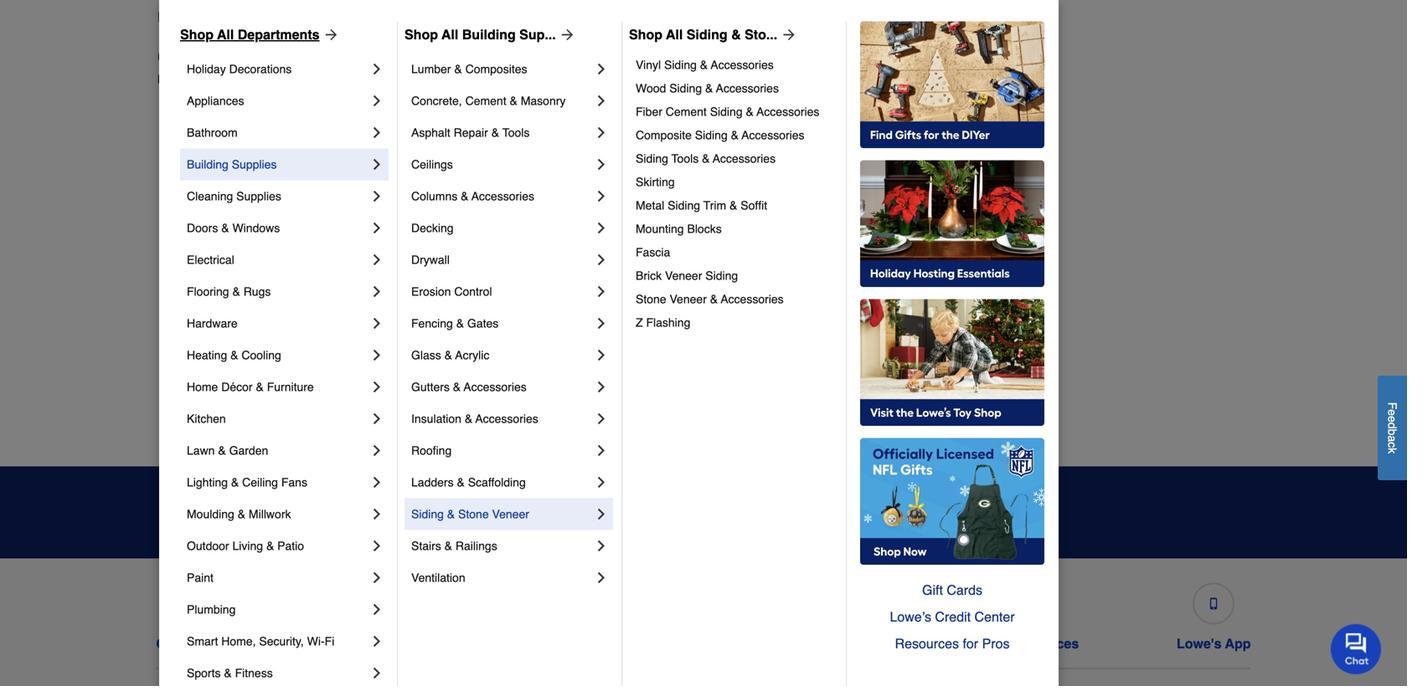 Task type: vqa. For each thing, say whether or not it's contained in the screenshot.
Gable
no



Task type: locate. For each thing, give the bounding box(es) containing it.
maple
[[717, 159, 749, 172]]

kitchen
[[187, 412, 226, 426]]

& right us
[[231, 637, 240, 652]]

1 vertical spatial east
[[171, 326, 194, 340]]

1 horizontal spatial center
[[974, 610, 1015, 625]]

& right lumber
[[454, 62, 462, 76]]

0 vertical spatial cards
[[947, 583, 982, 598]]

1 horizontal spatial city
[[482, 326, 502, 340]]

arrow right image up masonry
[[556, 26, 576, 43]]

newton link
[[717, 291, 757, 308]]

shop inside 'link'
[[405, 27, 438, 42]]

& up wood siding & accessories
[[700, 58, 708, 72]]

composite siding & accessories link
[[636, 123, 834, 147]]

2 horizontal spatial all
[[666, 27, 683, 42]]

chevron right image for erosion control
[[593, 283, 610, 300]]

cards
[[947, 583, 982, 598], [810, 637, 848, 652]]

gift
[[922, 583, 943, 598], [783, 637, 806, 652]]

e up "b"
[[1386, 416, 1399, 423]]

lumber & composites link
[[411, 53, 593, 85]]

0 horizontal spatial cement
[[465, 94, 506, 108]]

hillsborough
[[444, 226, 509, 239]]

bayonne
[[171, 125, 217, 139]]

accessories down glass & acrylic link
[[464, 381, 527, 394]]

1 horizontal spatial gift cards
[[922, 583, 982, 598]]

gutters & accessories link
[[411, 371, 593, 403]]

& down the rutherford
[[230, 349, 238, 362]]

& left rugs
[[232, 285, 240, 298]]

sign up button
[[926, 490, 1031, 536]]

0 vertical spatial city
[[157, 46, 195, 69]]

patio
[[277, 540, 304, 553]]

toms
[[990, 293, 1018, 306]]

order status link
[[369, 577, 451, 652]]

veneer for brick
[[665, 269, 702, 283]]

0 vertical spatial credit
[[935, 610, 971, 625]]

appliances link
[[187, 85, 369, 117]]

turnersville
[[990, 326, 1050, 340]]

1 horizontal spatial gift
[[922, 583, 943, 598]]

hillsborough link
[[444, 224, 509, 241]]

0 horizontal spatial lowe's
[[157, 72, 194, 86]]

1 e from the top
[[1386, 410, 1399, 416]]

1 horizontal spatial lowe's
[[548, 637, 593, 652]]

accessories down 'vinyl siding & accessories' link
[[716, 82, 779, 95]]

arrow right image up 'vinyl siding & accessories' link
[[777, 26, 797, 43]]

1 horizontal spatial a
[[1386, 436, 1399, 442]]

0 horizontal spatial cards
[[810, 637, 848, 652]]

2 arrow right image from the left
[[777, 26, 797, 43]]

store
[[201, 9, 235, 25]]

veneer
[[665, 269, 702, 283], [670, 293, 707, 306], [492, 508, 529, 521]]

a inside button
[[1386, 436, 1399, 442]]

supplies for building supplies
[[232, 158, 277, 171]]

jersey down departments
[[273, 72, 308, 86]]

1 vertical spatial credit
[[597, 637, 636, 652]]

appliances
[[187, 94, 244, 108]]

asphalt repair & tools link
[[411, 117, 593, 149]]

stone up z
[[636, 293, 666, 306]]

z flashing
[[636, 316, 690, 329]]

arrow right image
[[556, 26, 576, 43], [777, 26, 797, 43]]

1 vertical spatial new
[[246, 72, 270, 86]]

all down store
[[217, 27, 234, 42]]

arrow right image inside shop all siding & sto... link
[[777, 26, 797, 43]]

siding & stone veneer link
[[411, 499, 593, 530]]

newton
[[717, 293, 757, 306]]

chevron right image
[[369, 61, 385, 77], [593, 61, 610, 77], [593, 92, 610, 109], [369, 124, 385, 141], [593, 124, 610, 141], [369, 156, 385, 173], [593, 156, 610, 173], [593, 188, 610, 205], [369, 252, 385, 268], [593, 252, 610, 268], [593, 283, 610, 300], [593, 315, 610, 332], [369, 347, 385, 364], [593, 347, 610, 364], [369, 379, 385, 396], [593, 379, 610, 396], [593, 411, 610, 427], [369, 443, 385, 459], [369, 474, 385, 491], [593, 506, 610, 523], [369, 538, 385, 555], [593, 538, 610, 555], [369, 634, 385, 650], [369, 665, 385, 682]]

accessories down brick veneer siding link
[[721, 293, 784, 306]]

hackettstown link
[[444, 157, 514, 174]]

chevron right image for appliances
[[369, 92, 385, 109]]

chevron right image for drywall
[[593, 252, 610, 268]]

1 horizontal spatial building
[[462, 27, 516, 42]]

brick down fascia at the left top of the page
[[636, 269, 662, 283]]

stone veneer & accessories link
[[636, 288, 834, 311]]

1 horizontal spatial cement
[[666, 105, 707, 118]]

east down deptford
[[171, 293, 194, 306]]

siding up stairs
[[411, 508, 444, 521]]

0 vertical spatial jersey
[[392, 9, 431, 25]]

maple shade link
[[717, 157, 786, 174]]

new jersey
[[361, 9, 431, 25]]

0 vertical spatial center
[[974, 610, 1015, 625]]

0 vertical spatial veneer
[[665, 269, 702, 283]]

0 vertical spatial new
[[361, 9, 388, 25]]

shop down new jersey
[[405, 27, 438, 42]]

0 vertical spatial supplies
[[232, 158, 277, 171]]

1 horizontal spatial tools
[[671, 152, 699, 165]]

shop all siding & sto...
[[629, 27, 777, 42]]

chevron right image for lawn & garden
[[369, 443, 385, 459]]

0 horizontal spatial all
[[217, 27, 234, 42]]

1 arrow right image from the left
[[556, 26, 576, 43]]

2 horizontal spatial lowe's
[[1177, 637, 1222, 652]]

& down brick veneer siding link
[[710, 293, 718, 306]]

ceilings
[[411, 158, 453, 171]]

2 horizontal spatial shop
[[629, 27, 662, 42]]

sports & fitness
[[187, 667, 273, 680]]

mounting
[[636, 222, 684, 236]]

1 horizontal spatial jersey
[[392, 9, 431, 25]]

2 shop from the left
[[405, 27, 438, 42]]

1 horizontal spatial brick
[[636, 269, 662, 283]]

1 vertical spatial city
[[482, 326, 502, 340]]

asphalt
[[411, 126, 450, 139]]

chevron right image for roofing
[[593, 443, 610, 459]]

0 horizontal spatial city
[[157, 46, 195, 69]]

&
[[731, 27, 741, 42], [700, 58, 708, 72], [454, 62, 462, 76], [705, 82, 713, 95], [510, 94, 517, 108], [746, 105, 754, 118], [491, 126, 499, 139], [731, 128, 739, 142], [702, 152, 710, 165], [461, 190, 469, 203], [730, 199, 737, 212], [221, 221, 229, 235], [232, 285, 240, 298], [710, 293, 718, 306], [456, 317, 464, 330], [230, 349, 238, 362], [444, 349, 452, 362], [256, 381, 264, 394], [453, 381, 461, 394], [465, 412, 473, 426], [218, 444, 226, 458], [231, 476, 239, 489], [457, 476, 465, 489], [238, 508, 245, 521], [447, 508, 455, 521], [266, 540, 274, 553], [444, 540, 452, 553], [231, 637, 240, 652], [224, 667, 232, 680]]

2 e from the top
[[1386, 416, 1399, 423]]

0 vertical spatial building
[[462, 27, 516, 42]]

1 horizontal spatial cards
[[947, 583, 982, 598]]

all up vinyl siding & accessories
[[666, 27, 683, 42]]

acrylic
[[455, 349, 489, 362]]

1 vertical spatial supplies
[[236, 190, 281, 203]]

1 vertical spatial building
[[187, 158, 228, 171]]

brick veneer siding
[[636, 269, 738, 283]]

building up 'composites'
[[462, 27, 516, 42]]

arrow right image for shop all building sup...
[[556, 26, 576, 43]]

furniture
[[267, 381, 314, 394]]

departments
[[238, 27, 320, 42]]

veneer up stone veneer & accessories
[[665, 269, 702, 283]]

& inside "link"
[[730, 199, 737, 212]]

composite siding & accessories
[[636, 128, 804, 142]]

ladders & scaffolding link
[[411, 467, 593, 499]]

deptford link
[[171, 258, 216, 274]]

chevron right image for stairs & railings
[[593, 538, 610, 555]]

skirting link
[[636, 170, 834, 194]]

1 horizontal spatial all
[[441, 27, 458, 42]]

cement for concrete,
[[465, 94, 506, 108]]

1 vertical spatial jersey
[[273, 72, 308, 86]]

east up heating at the left bottom of the page
[[171, 326, 194, 340]]

building inside the building supplies link
[[187, 158, 228, 171]]

woodbridge link
[[990, 425, 1053, 442]]

hamilton
[[444, 192, 490, 206]]

holmdel link
[[444, 258, 487, 274]]

1 horizontal spatial credit
[[935, 610, 971, 625]]

& left masonry
[[510, 94, 517, 108]]

& right sports
[[224, 667, 232, 680]]

1 vertical spatial cards
[[810, 637, 848, 652]]

center
[[974, 610, 1015, 625], [639, 637, 682, 652]]

credit for lowe's
[[597, 637, 636, 652]]

0 horizontal spatial a
[[189, 9, 197, 25]]

0 horizontal spatial stone
[[458, 508, 489, 521]]

lowe's credit center
[[548, 637, 682, 652]]

accessories up wood siding & accessories link
[[711, 58, 774, 72]]

0 vertical spatial a
[[189, 9, 197, 25]]

0 horizontal spatial brick
[[171, 159, 197, 172]]

1 horizontal spatial stone
[[636, 293, 666, 306]]

garden
[[229, 444, 268, 458]]

0 horizontal spatial center
[[639, 637, 682, 652]]

all for siding
[[666, 27, 683, 42]]

siding up composite siding & accessories
[[710, 105, 743, 118]]

2 vertical spatial jersey
[[444, 326, 478, 340]]

1 vertical spatial stone
[[458, 508, 489, 521]]

shop up the vinyl
[[629, 27, 662, 42]]

0 vertical spatial gift cards
[[922, 583, 982, 598]]

chevron right image
[[369, 92, 385, 109], [369, 188, 385, 205], [369, 220, 385, 237], [593, 220, 610, 237], [369, 283, 385, 300], [369, 315, 385, 332], [369, 411, 385, 427], [593, 443, 610, 459], [593, 474, 610, 491], [369, 506, 385, 523], [369, 570, 385, 587], [593, 570, 610, 587], [369, 602, 385, 618]]

trim
[[703, 199, 726, 212]]

shop for shop all departments
[[180, 27, 214, 42]]

a right find
[[189, 9, 197, 25]]

accessories down the gutters & accessories link
[[475, 412, 538, 426]]

stairs & railings link
[[411, 530, 593, 562]]

3 shop from the left
[[629, 27, 662, 42]]

0 vertical spatial tools
[[502, 126, 530, 139]]

f e e d b a c k button
[[1378, 376, 1407, 481]]

e up d
[[1386, 410, 1399, 416]]

chevron right image for decking
[[593, 220, 610, 237]]

lowe's for lowe's app
[[1177, 637, 1222, 652]]

glass & acrylic link
[[411, 340, 593, 371]]

building up cleaning
[[187, 158, 228, 171]]

0 vertical spatial east
[[171, 293, 194, 306]]

chevron right image for heating & cooling
[[369, 347, 385, 364]]

eatontown
[[171, 360, 226, 373]]

& down vinyl siding & accessories
[[705, 82, 713, 95]]

0 horizontal spatial arrow right image
[[556, 26, 576, 43]]

1 vertical spatial gift cards
[[783, 637, 848, 652]]

lowe's for lowe's credit center
[[548, 637, 593, 652]]

shop all building sup... link
[[405, 25, 576, 45]]

delran link
[[171, 224, 205, 241]]

butler link
[[171, 191, 201, 207]]

brunswick
[[198, 293, 251, 306]]

cement down wood siding & accessories
[[666, 105, 707, 118]]

new inside city directory lowe's stores in new jersey
[[246, 72, 270, 86]]

center for lowe's credit center
[[974, 610, 1015, 625]]

shop down find a store
[[180, 27, 214, 42]]

tools
[[502, 126, 530, 139], [671, 152, 699, 165]]

1 vertical spatial center
[[639, 637, 682, 652]]

brick veneer siding link
[[636, 264, 834, 288]]

siding right the vinyl
[[664, 58, 697, 72]]

lawnside
[[444, 360, 493, 373]]

0 horizontal spatial gift cards link
[[780, 577, 852, 652]]

dimensions image
[[1008, 598, 1020, 610]]

chevron right image for building supplies
[[369, 156, 385, 173]]

fencing & gates
[[411, 317, 499, 330]]

fitness
[[235, 667, 273, 680]]

jersey up lumber
[[392, 9, 431, 25]]

a up k
[[1386, 436, 1399, 442]]

chevron right image for cleaning supplies
[[369, 188, 385, 205]]

outdoor
[[187, 540, 229, 553]]

0 horizontal spatial new
[[246, 72, 270, 86]]

chevron right image for flooring & rugs
[[369, 283, 385, 300]]

vinyl siding & accessories link
[[636, 53, 834, 77]]

rio grande link
[[990, 191, 1050, 207]]

0 horizontal spatial gift
[[783, 637, 806, 652]]

stone up railings at the bottom
[[458, 508, 489, 521]]

0 vertical spatial brick
[[171, 159, 197, 172]]

& right trim
[[730, 199, 737, 212]]

siding up 'mounting blocks'
[[668, 199, 700, 212]]

0 horizontal spatial jersey
[[273, 72, 308, 86]]

flemington link
[[444, 124, 502, 140]]

shop
[[180, 27, 214, 42], [405, 27, 438, 42], [629, 27, 662, 42]]

chevron right image for hardware
[[369, 315, 385, 332]]

jersey up glass & acrylic
[[444, 326, 478, 340]]

1 shop from the left
[[180, 27, 214, 42]]

all inside 'link'
[[441, 27, 458, 42]]

1 east from the top
[[171, 293, 194, 306]]

cement inside 'link'
[[465, 94, 506, 108]]

supplies up windows
[[236, 190, 281, 203]]

1 vertical spatial brick
[[636, 269, 662, 283]]

east for east brunswick
[[171, 293, 194, 306]]

lowe's
[[157, 72, 194, 86], [548, 637, 593, 652], [1177, 637, 1222, 652]]

0 horizontal spatial building
[[187, 158, 228, 171]]

2 east from the top
[[171, 326, 194, 340]]

east brunswick
[[171, 293, 251, 306]]

chevron right image for smart home, security, wi-fi
[[369, 634, 385, 650]]

chevron right image for ladders & scaffolding
[[593, 474, 610, 491]]

holmdel
[[444, 259, 487, 273]]

cement down 'composites'
[[465, 94, 506, 108]]

cement
[[465, 94, 506, 108], [666, 105, 707, 118]]

rio grande
[[990, 192, 1050, 206]]

jersey inside city directory lowe's stores in new jersey
[[273, 72, 308, 86]]

0 vertical spatial stone
[[636, 293, 666, 306]]

1 horizontal spatial shop
[[405, 27, 438, 42]]

decking
[[411, 221, 454, 235]]

installation services link
[[949, 577, 1079, 652]]

1 horizontal spatial arrow right image
[[777, 26, 797, 43]]

0 horizontal spatial shop
[[180, 27, 214, 42]]

2 horizontal spatial jersey
[[444, 326, 478, 340]]

veneer down brick veneer siding
[[670, 293, 707, 306]]

& down the fiber cement siding & accessories link
[[731, 128, 739, 142]]

1 horizontal spatial new
[[361, 9, 388, 25]]

east rutherford
[[171, 326, 253, 340]]

tools down composite
[[671, 152, 699, 165]]

chevron right image for bathroom
[[369, 124, 385, 141]]

trends
[[590, 493, 656, 516]]

and
[[549, 493, 584, 516]]

stores
[[197, 72, 231, 86]]

mobile image
[[1208, 598, 1220, 610]]

2 all from the left
[[441, 27, 458, 42]]

deals,
[[376, 493, 435, 516]]

sup...
[[519, 27, 556, 42]]

all up lumber
[[441, 27, 458, 42]]

0 horizontal spatial gift cards
[[783, 637, 848, 652]]

arrow right image inside shop all building sup... 'link'
[[556, 26, 576, 43]]

1 vertical spatial a
[[1386, 436, 1399, 442]]

chevron right image for plumbing
[[369, 602, 385, 618]]

chevron right image for home décor & furniture
[[369, 379, 385, 396]]

3 all from the left
[[666, 27, 683, 42]]

1 vertical spatial veneer
[[670, 293, 707, 306]]

0 horizontal spatial tools
[[502, 126, 530, 139]]

1 all from the left
[[217, 27, 234, 42]]

supplies up cleaning supplies
[[232, 158, 277, 171]]

brick up butler
[[171, 159, 197, 172]]

toms river
[[990, 293, 1049, 306]]

installation
[[949, 637, 1020, 652]]

& left sto...
[[731, 27, 741, 42]]

tools down concrete, cement & masonry 'link' at the top
[[502, 126, 530, 139]]

insulation & accessories
[[411, 412, 538, 426]]

home,
[[221, 635, 256, 649]]

veneer up 'stairs & railings' link
[[492, 508, 529, 521]]

0 horizontal spatial credit
[[597, 637, 636, 652]]

accessories up shade
[[742, 128, 804, 142]]



Task type: describe. For each thing, give the bounding box(es) containing it.
& left millwork
[[238, 508, 245, 521]]

accessories up decking "link"
[[472, 190, 534, 203]]

chevron right image for ventilation
[[593, 570, 610, 587]]

ideas
[[574, 519, 604, 533]]

sign up form
[[676, 490, 1031, 536]]

arrow right image for shop all siding & sto...
[[777, 26, 797, 43]]

center for lowe's credit center
[[639, 637, 682, 652]]

millwork
[[249, 508, 291, 521]]

chevron right image for siding & stone veneer
[[593, 506, 610, 523]]

chevron right image for concrete, cement & masonry
[[593, 92, 610, 109]]

east for east rutherford
[[171, 326, 194, 340]]

1 horizontal spatial gift cards link
[[860, 577, 1044, 604]]

chevron right image for columns & accessories
[[593, 188, 610, 205]]

deptford
[[171, 259, 216, 273]]

chevron right image for insulation & accessories
[[593, 411, 610, 427]]

smart
[[187, 635, 218, 649]]

jersey city
[[444, 326, 502, 340]]

order
[[369, 637, 406, 652]]

arrow right image
[[320, 26, 340, 43]]

brick link
[[171, 157, 197, 174]]

stairs & railings
[[411, 540, 497, 553]]

& down lawnside link
[[453, 381, 461, 394]]

chevron right image for glass & acrylic
[[593, 347, 610, 364]]

outdoor living & patio
[[187, 540, 304, 553]]

flooring
[[187, 285, 229, 298]]

wood siding & accessories link
[[636, 77, 834, 100]]

morris plains
[[717, 259, 785, 273]]

woodbridge
[[990, 427, 1053, 440]]

lawn & garden
[[187, 444, 268, 458]]

hardware
[[187, 317, 238, 330]]

sicklerville link
[[990, 258, 1045, 274]]

f e e d b a c k
[[1386, 403, 1399, 454]]

chevron right image for doors & windows
[[369, 220, 385, 237]]

millville link
[[717, 191, 755, 207]]

siding down vinyl siding & accessories
[[669, 82, 702, 95]]

siding tools & accessories
[[636, 152, 776, 165]]

jersey city link
[[444, 325, 502, 341]]

siding up skirting
[[636, 152, 668, 165]]

bathroom
[[187, 126, 238, 139]]

chevron right image for kitchen
[[369, 411, 385, 427]]

siding inside "link"
[[668, 199, 700, 212]]

officially licensed n f l gifts. shop now. image
[[860, 438, 1044, 566]]

& right décor in the left of the page
[[256, 381, 264, 394]]

chevron right image for moulding & millwork
[[369, 506, 385, 523]]

gutters
[[411, 381, 450, 394]]

princeton link
[[990, 157, 1040, 174]]

union
[[990, 360, 1021, 373]]

lowe's credit center link
[[860, 604, 1044, 631]]

find gifts for the diyer. image
[[860, 21, 1044, 149]]

customer care image
[[208, 598, 220, 610]]

& right ladders
[[457, 476, 465, 489]]

ventilation
[[411, 572, 465, 585]]

fi
[[325, 635, 334, 649]]

veneer for stone
[[670, 293, 707, 306]]

fencing & gates link
[[411, 308, 593, 340]]

lawn & garden link
[[187, 435, 369, 467]]

find a store
[[157, 9, 235, 25]]

paint
[[187, 572, 213, 585]]

chevron right image for sports & fitness
[[369, 665, 385, 682]]

control
[[454, 285, 492, 298]]

& up manchester
[[746, 105, 754, 118]]

electrical link
[[187, 244, 369, 276]]

voorhees
[[990, 393, 1040, 407]]

shop for shop all building sup...
[[405, 27, 438, 42]]

holiday
[[187, 62, 226, 76]]

chevron right image for lighting & ceiling fans
[[369, 474, 385, 491]]

river
[[1021, 293, 1049, 306]]

1 vertical spatial tools
[[671, 152, 699, 165]]

siding up vinyl siding & accessories
[[687, 27, 728, 42]]

holiday hosting essentials. image
[[860, 160, 1044, 288]]

& right columns
[[461, 190, 469, 203]]

plains
[[753, 259, 785, 273]]

morris
[[717, 259, 749, 273]]

chevron right image for fencing & gates
[[593, 315, 610, 332]]

siding up siding tools & accessories
[[695, 128, 728, 142]]

& left gates
[[456, 317, 464, 330]]

chevron right image for asphalt repair & tools
[[593, 124, 610, 141]]

concrete, cement & masonry link
[[411, 85, 593, 117]]

plumbing
[[187, 603, 236, 617]]

resources for pros
[[895, 636, 1010, 652]]

services
[[1024, 637, 1079, 652]]

& left ceiling
[[231, 476, 239, 489]]

chevron right image for lumber & composites
[[593, 61, 610, 77]]

insulation
[[411, 412, 461, 426]]

shop all siding & sto... link
[[629, 25, 797, 45]]

contact
[[156, 637, 206, 652]]

flooring & rugs link
[[187, 276, 369, 308]]

flooring & rugs
[[187, 285, 271, 298]]

city inside city directory lowe's stores in new jersey
[[157, 46, 195, 69]]

bayonne link
[[171, 124, 217, 140]]

city directory lowe's stores in new jersey
[[157, 46, 308, 86]]

shop all departments
[[180, 27, 320, 42]]

shop for shop all siding & sto...
[[629, 27, 662, 42]]

shop all building sup...
[[405, 27, 556, 42]]

columns & accessories
[[411, 190, 534, 203]]

chevron right image for gutters & accessories
[[593, 379, 610, 396]]

ceilings link
[[411, 149, 593, 180]]

chevron right image for outdoor living & patio
[[369, 538, 385, 555]]

& right glass
[[444, 349, 452, 362]]

delran
[[171, 226, 205, 239]]

cement for fiber
[[666, 105, 707, 118]]

& up 'stairs & railings'
[[447, 508, 455, 521]]

eatontown link
[[171, 358, 226, 375]]

& right doors
[[221, 221, 229, 235]]

brick for brick
[[171, 159, 197, 172]]

gutters & accessories
[[411, 381, 527, 394]]

building supplies
[[187, 158, 277, 171]]

0 vertical spatial gift
[[922, 583, 943, 598]]

new jersey button
[[361, 7, 431, 27]]

chevron right image for electrical
[[369, 252, 385, 268]]

heating
[[187, 349, 227, 362]]

moulding
[[187, 508, 234, 521]]

accessories down composite siding & accessories link
[[713, 152, 776, 165]]

credit for lowe's
[[935, 610, 971, 625]]

smart home, security, wi-fi link
[[187, 626, 369, 658]]

find a store link
[[157, 7, 235, 27]]

& down composite siding & accessories
[[702, 152, 710, 165]]

voorhees link
[[990, 392, 1040, 408]]

building supplies link
[[187, 149, 369, 180]]

moulding & millwork
[[187, 508, 291, 521]]

& right stairs
[[444, 540, 452, 553]]

all for departments
[[217, 27, 234, 42]]

supplies for cleaning supplies
[[236, 190, 281, 203]]

wood
[[636, 82, 666, 95]]

accessories up manchester link
[[757, 105, 819, 118]]

chat invite button image
[[1331, 624, 1382, 675]]

all for building
[[441, 27, 458, 42]]

& down gutters & accessories
[[465, 412, 473, 426]]

order status
[[369, 637, 451, 652]]

jersey inside button
[[392, 9, 431, 25]]

chevron right image for paint
[[369, 570, 385, 587]]

heating & cooling
[[187, 349, 281, 362]]

siding up stone veneer & accessories
[[705, 269, 738, 283]]

new inside new jersey button
[[361, 9, 388, 25]]

visit the lowe's toy shop. image
[[860, 299, 1044, 427]]

glass
[[411, 349, 441, 362]]

concrete, cement & masonry
[[411, 94, 566, 108]]

& left patio
[[266, 540, 274, 553]]

flemington
[[444, 125, 502, 139]]

& inside 'link'
[[510, 94, 517, 108]]

brick for brick veneer siding
[[636, 269, 662, 283]]

chevron right image for holiday decorations
[[369, 61, 385, 77]]

& right repair
[[491, 126, 499, 139]]

2 vertical spatial veneer
[[492, 508, 529, 521]]

for
[[963, 636, 978, 652]]

lowe's inside city directory lowe's stores in new jersey
[[157, 72, 194, 86]]

heating & cooling link
[[187, 340, 369, 371]]

building inside shop all building sup... 'link'
[[462, 27, 516, 42]]

ladders
[[411, 476, 454, 489]]

& right the lawn
[[218, 444, 226, 458]]

1 vertical spatial gift
[[783, 637, 806, 652]]

wood siding & accessories
[[636, 82, 779, 95]]

plumbing link
[[187, 594, 369, 626]]

columns & accessories link
[[411, 180, 593, 212]]

asphalt repair & tools
[[411, 126, 530, 139]]

wi-
[[307, 635, 325, 649]]

chevron right image for ceilings
[[593, 156, 610, 173]]

columns
[[411, 190, 457, 203]]

stone veneer & accessories
[[636, 293, 784, 306]]

lighting & ceiling fans
[[187, 476, 307, 489]]



